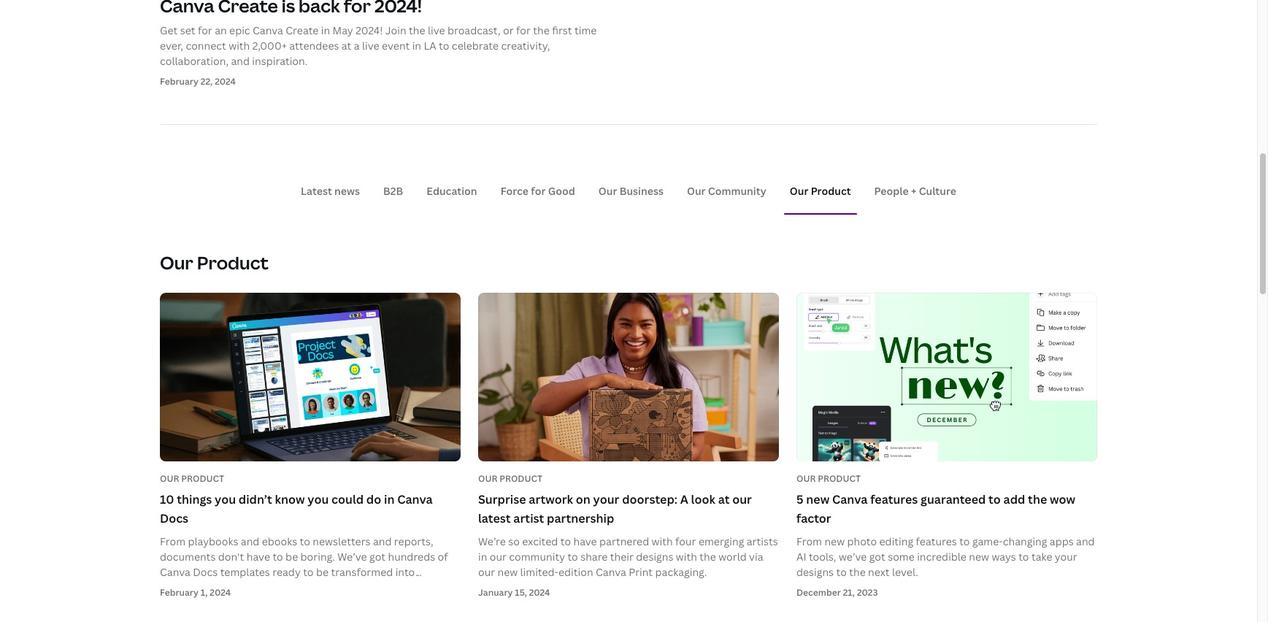 Task type: locate. For each thing, give the bounding box(es) containing it.
the right add
[[1028, 491, 1047, 507]]

incredible right some
[[917, 550, 967, 564]]

b2b link
[[383, 184, 403, 198]]

1 horizontal spatial your
[[593, 491, 619, 507]]

1 vertical spatial take
[[216, 596, 237, 610]]

0 vertical spatial your
[[593, 491, 619, 507]]

to left add
[[989, 491, 1001, 507]]

canva up photo
[[832, 491, 868, 507]]

our product 5 new canva features guaranteed to add the wow factor
[[797, 473, 1075, 526]]

1 vertical spatial features
[[916, 535, 957, 548]]

we've
[[839, 550, 867, 564]]

for up connect
[[198, 24, 212, 37]]

changing
[[1003, 535, 1047, 548]]

1 from from the left
[[160, 535, 185, 548]]

0 vertical spatial level.
[[892, 565, 918, 579]]

the up la
[[409, 24, 425, 37]]

with down four
[[676, 550, 697, 564]]

2 horizontal spatial for
[[531, 184, 546, 198]]

0 vertical spatial with
[[229, 39, 250, 53]]

1 vertical spatial so
[[327, 581, 339, 594]]

incredible down into at the bottom left of page
[[371, 581, 421, 594]]

got down photo
[[869, 550, 885, 564]]

0 horizontal spatial live
[[362, 39, 379, 53]]

february
[[160, 75, 199, 88], [160, 586, 199, 599]]

1 horizontal spatial got
[[869, 550, 885, 564]]

1 horizontal spatial have
[[573, 535, 597, 548]]

ebooks
[[262, 535, 297, 548]]

ai
[[797, 550, 806, 564]]

docs inside our product 10 things you didn't know you could do in canva docs
[[160, 510, 188, 526]]

with down epic
[[229, 39, 250, 53]]

2 horizontal spatial with
[[676, 550, 697, 564]]

in down "we're" at the left of page
[[478, 550, 487, 564]]

to right la
[[439, 39, 449, 53]]

1 horizontal spatial so
[[508, 535, 520, 548]]

to
[[439, 39, 449, 53], [989, 491, 1001, 507], [300, 535, 310, 548], [561, 535, 571, 548], [959, 535, 970, 548], [273, 550, 283, 564], [568, 550, 578, 564], [1019, 550, 1029, 564], [303, 565, 314, 579], [836, 565, 847, 579], [203, 596, 214, 610], [323, 596, 333, 610]]

0 vertical spatial at
[[342, 39, 351, 53]]

1 got from the left
[[369, 550, 386, 564]]

don't
[[218, 550, 244, 564]]

2024 right 15,
[[529, 586, 550, 599]]

the inside from new photo editing features to game-changing apps and ai tools, we've got some incredible new ways to take your designs to the next level. december 21, 2023
[[849, 565, 866, 579]]

new inside our product 5 new canva features guaranteed to add the wow factor
[[806, 491, 830, 507]]

do
[[366, 491, 381, 507]]

community
[[708, 184, 766, 198]]

0 horizontal spatial have
[[247, 550, 270, 564]]

the down many
[[336, 596, 352, 610]]

0 vertical spatial so
[[508, 535, 520, 548]]

1 vertical spatial february
[[160, 586, 199, 599]]

guaranteed
[[921, 491, 986, 507]]

at inside get set for an epic canva create in may 2024! join the live broadcast, or for the first time ever,  connect with 2,000+ attendees at a live event in la to celebrate creativity, collaboration, and inspiration. february 22, 2024
[[342, 39, 351, 53]]

from new photo editing features to game-changing apps and ai tools, we've got some incredible new ways to take your designs to the next level. december 21, 2023
[[797, 535, 1095, 599]]

excited
[[522, 535, 558, 548]]

community
[[509, 550, 565, 564]]

2 vertical spatial features
[[160, 596, 201, 610]]

force
[[501, 184, 529, 198]]

5
[[797, 491, 804, 507]]

product inside our product surprise artwork on your doorstep: a look at our latest artist partnership
[[500, 473, 542, 485]]

1 horizontal spatial for
[[516, 24, 531, 37]]

to down changing
[[1019, 550, 1029, 564]]

the inside we're so excited to have partnered with four emerging artists in our community to share their designs with the world via our new limited-edition canva print packaging. january 15, 2024
[[700, 550, 716, 564]]

take inside from new photo editing features to game-changing apps and ai tools, we've got some incredible new ways to take your designs to the next level. december 21, 2023
[[1032, 550, 1052, 564]]

new down game-
[[969, 550, 989, 564]]

share
[[581, 550, 608, 564]]

we're
[[478, 535, 506, 548]]

your
[[593, 491, 619, 507], [1055, 550, 1077, 564], [240, 596, 262, 610]]

1 vertical spatial live
[[362, 39, 379, 53]]

2024 inside get set for an epic canva create in may 2024! join the live broadcast, or for the first time ever,  connect with 2,000+ attendees at a live event in la to celebrate creativity, collaboration, and inspiration. february 22, 2024
[[215, 75, 236, 88]]

from up ai
[[797, 535, 822, 548]]

1 horizontal spatial incredible
[[917, 550, 967, 564]]

apps
[[1050, 535, 1074, 548]]

the down emerging
[[700, 550, 716, 564]]

from left playbooks
[[160, 535, 185, 548]]

with inside get set for an epic canva create in may 2024! join the live broadcast, or for the first time ever,  connect with 2,000+ attendees at a live event in la to celebrate creativity, collaboration, and inspiration. february 22, 2024
[[229, 39, 250, 53]]

for right or
[[516, 24, 531, 37]]

our down "we're" at the left of page
[[490, 550, 507, 564]]

look
[[691, 491, 715, 507]]

you left didn't
[[215, 491, 236, 507]]

1 horizontal spatial take
[[1032, 550, 1052, 564]]

1 horizontal spatial designs
[[797, 565, 834, 579]]

0 horizontal spatial your
[[240, 596, 262, 610]]

to down visual
[[203, 596, 214, 610]]

0 vertical spatial designs
[[636, 550, 673, 564]]

product for 5 new canva features guaranteed to add the wow factor
[[818, 473, 861, 485]]

at right look
[[718, 491, 730, 507]]

2 vertical spatial your
[[240, 596, 262, 610]]

designs down tools,
[[797, 565, 834, 579]]

docs
[[160, 510, 188, 526], [193, 565, 218, 579]]

in inside we're so excited to have partnered with four emerging artists in our community to share their designs with the world via our new limited-edition canva print packaging. january 15, 2024
[[478, 550, 487, 564]]

0 horizontal spatial got
[[369, 550, 386, 564]]

and right apps
[[1076, 535, 1095, 548]]

at left a
[[342, 39, 351, 53]]

your down templates
[[240, 596, 262, 610]]

2024 right 22,
[[215, 75, 236, 88]]

from
[[160, 535, 185, 548], [797, 535, 822, 548]]

our
[[599, 184, 617, 198], [687, 184, 706, 198], [790, 184, 809, 198], [160, 250, 193, 274], [160, 473, 179, 485], [478, 473, 497, 485], [797, 473, 816, 485]]

to down "transformed"
[[323, 596, 333, 610]]

you right know
[[308, 491, 329, 507]]

live right a
[[362, 39, 379, 53]]

have up templates
[[247, 550, 270, 564]]

live up la
[[428, 24, 445, 37]]

so inside we're so excited to have partnered with four emerging artists in our community to share their designs with the world via our new limited-edition canva print packaging. january 15, 2024
[[508, 535, 520, 548]]

–
[[298, 581, 304, 594]]

1 horizontal spatial docs
[[193, 565, 218, 579]]

0 horizontal spatial designs
[[636, 550, 673, 564]]

an
[[215, 24, 227, 37]]

have inside we're so excited to have partnered with four emerging artists in our community to share their designs with the world via our new limited-edition canva print packaging. january 15, 2024
[[573, 535, 597, 548]]

0 horizontal spatial be
[[286, 550, 298, 564]]

designs inside from new photo editing features to game-changing apps and ai tools, we've got some incredible new ways to take your designs to the next level. december 21, 2023
[[797, 565, 834, 579]]

our product
[[790, 184, 851, 198], [160, 250, 269, 274]]

people + culture link
[[874, 184, 956, 198]]

february left 1,
[[160, 586, 199, 599]]

take
[[1032, 550, 1052, 564], [216, 596, 237, 610]]

artwork
[[529, 491, 573, 507]]

our community link
[[687, 184, 766, 198]]

wow
[[1050, 491, 1075, 507]]

0 vertical spatial our product
[[790, 184, 851, 198]]

got
[[369, 550, 386, 564], [869, 550, 885, 564]]

to up –
[[303, 565, 314, 579]]

to up boring.
[[300, 535, 310, 548]]

features
[[870, 491, 918, 507], [916, 535, 957, 548], [160, 596, 201, 610]]

0 vertical spatial be
[[286, 550, 298, 564]]

for
[[198, 24, 212, 37], [516, 24, 531, 37], [531, 184, 546, 198]]

new up january
[[498, 565, 518, 579]]

features down engaging,
[[160, 596, 201, 610]]

in left la
[[412, 39, 421, 53]]

0 horizontal spatial level.
[[379, 596, 405, 610]]

1 horizontal spatial next
[[868, 565, 890, 579]]

features up editing at the bottom right
[[870, 491, 918, 507]]

docs inside from playbooks and ebooks to newsletters and reports, documents don't have to be boring. we've got hundreds of canva docs templates ready to be transformed into engaging, visual documents – and so many incredible features to take your documents to the next level.
[[193, 565, 218, 579]]

1 vertical spatial with
[[652, 535, 673, 548]]

0 vertical spatial documents
[[160, 550, 216, 564]]

2 from from the left
[[797, 535, 822, 548]]

1 horizontal spatial level.
[[892, 565, 918, 579]]

didn't
[[239, 491, 272, 507]]

2 vertical spatial with
[[676, 550, 697, 564]]

1 vertical spatial next
[[355, 596, 376, 610]]

take down visual
[[216, 596, 237, 610]]

1 february from the top
[[160, 75, 199, 88]]

from for from new photo editing features to game-changing apps and ai tools, we've got some incredible new ways to take your designs to the next level. december 21, 2023
[[797, 535, 822, 548]]

0 vertical spatial next
[[868, 565, 890, 579]]

get set for an epic canva create in may 2024! join the live broadcast, or for the first time ever,  connect with 2,000+ attendees at a live event in la to celebrate creativity, collaboration, and inspiration. february 22, 2024
[[160, 24, 597, 88]]

2024 inside we're so excited to have partnered with four emerging artists in our community to share their designs with the world via our new limited-edition canva print packaging. january 15, 2024
[[529, 586, 550, 599]]

0 horizontal spatial take
[[216, 596, 237, 610]]

0 vertical spatial have
[[573, 535, 597, 548]]

february inside get set for an epic canva create in may 2024! join the live broadcast, or for the first time ever,  connect with 2,000+ attendees at a live event in la to celebrate creativity, collaboration, and inspiration. february 22, 2024
[[160, 75, 199, 88]]

so left many
[[327, 581, 339, 594]]

1 horizontal spatial from
[[797, 535, 822, 548]]

the down we've
[[849, 565, 866, 579]]

level.
[[892, 565, 918, 579], [379, 596, 405, 610]]

surprise
[[478, 491, 526, 507]]

our
[[732, 491, 752, 507], [490, 550, 507, 564], [478, 565, 495, 579]]

got up "transformed"
[[369, 550, 386, 564]]

boring.
[[301, 550, 335, 564]]

features right editing at the bottom right
[[916, 535, 957, 548]]

be up ready
[[286, 550, 298, 564]]

0 horizontal spatial with
[[229, 39, 250, 53]]

attendees
[[289, 39, 339, 53]]

2024
[[215, 75, 236, 88], [210, 586, 231, 599], [529, 586, 550, 599]]

next inside from playbooks and ebooks to newsletters and reports, documents don't have to be boring. we've got hundreds of canva docs templates ready to be transformed into engaging, visual documents – and so many incredible features to take your documents to the next level.
[[355, 596, 376, 610]]

the inside our product 5 new canva features guaranteed to add the wow factor
[[1028, 491, 1047, 507]]

to left game-
[[959, 535, 970, 548]]

0 vertical spatial live
[[428, 24, 445, 37]]

latest
[[301, 184, 332, 198]]

december
[[797, 586, 841, 599]]

reports,
[[394, 535, 433, 548]]

1 vertical spatial designs
[[797, 565, 834, 579]]

our right look
[[732, 491, 752, 507]]

to down ebooks
[[273, 550, 283, 564]]

next
[[868, 565, 890, 579], [355, 596, 376, 610]]

our up january
[[478, 565, 495, 579]]

0 horizontal spatial incredible
[[371, 581, 421, 594]]

from inside from new photo editing features to game-changing apps and ai tools, we've got some incredible new ways to take your designs to the next level. december 21, 2023
[[797, 535, 822, 548]]

transformed
[[331, 565, 393, 579]]

and
[[231, 54, 250, 68], [241, 535, 259, 548], [373, 535, 392, 548], [1076, 535, 1095, 548], [306, 581, 325, 594]]

in right do
[[384, 491, 395, 507]]

our community
[[687, 184, 766, 198]]

the left first
[[533, 24, 550, 37]]

1 horizontal spatial live
[[428, 24, 445, 37]]

force for good link
[[501, 184, 575, 198]]

docs down 10
[[160, 510, 188, 526]]

designs inside we're so excited to have partnered with four emerging artists in our community to share their designs with the world via our new limited-edition canva print packaging. january 15, 2024
[[636, 550, 673, 564]]

+
[[911, 184, 917, 198]]

to right the excited
[[561, 535, 571, 548]]

your right "on"
[[593, 491, 619, 507]]

0 vertical spatial february
[[160, 75, 199, 88]]

new right 5
[[806, 491, 830, 507]]

1 vertical spatial at
[[718, 491, 730, 507]]

next down many
[[355, 596, 376, 610]]

from inside from playbooks and ebooks to newsletters and reports, documents don't have to be boring. we've got hundreds of canva docs templates ready to be transformed into engaging, visual documents – and so many incredible features to take your documents to the next level.
[[160, 535, 185, 548]]

to inside our product 5 new canva features guaranteed to add the wow factor
[[989, 491, 1001, 507]]

newsletters
[[313, 535, 371, 548]]

latest news
[[301, 184, 360, 198]]

canva up 2,000+
[[253, 24, 283, 37]]

with left four
[[652, 535, 673, 548]]

engaging,
[[160, 581, 206, 594]]

0 horizontal spatial at
[[342, 39, 351, 53]]

canva down their
[[596, 565, 626, 579]]

take inside from playbooks and ebooks to newsletters and reports, documents don't have to be boring. we've got hundreds of canva docs templates ready to be transformed into engaging, visual documents – and so many incredible features to take your documents to the next level.
[[216, 596, 237, 610]]

doorstep:
[[622, 491, 678, 507]]

our inside our product 5 new canva features guaranteed to add the wow factor
[[797, 473, 816, 485]]

news
[[334, 184, 360, 198]]

product
[[811, 184, 851, 198], [197, 250, 269, 274], [181, 473, 224, 485], [500, 473, 542, 485], [818, 473, 861, 485]]

and left the reports,
[[373, 535, 392, 548]]

0 horizontal spatial from
[[160, 535, 185, 548]]

2 got from the left
[[869, 550, 885, 564]]

things
[[177, 491, 212, 507]]

1 horizontal spatial at
[[718, 491, 730, 507]]

incredible inside from playbooks and ebooks to newsletters and reports, documents don't have to be boring. we've got hundreds of canva docs templates ready to be transformed into engaging, visual documents – and so many incredible features to take your documents to the next level.
[[371, 581, 421, 594]]

0 vertical spatial docs
[[160, 510, 188, 526]]

documents down ready
[[240, 581, 296, 594]]

green tile saying what's new december and showing some of the products included in the article image
[[797, 293, 1097, 462]]

1 vertical spatial level.
[[379, 596, 405, 610]]

epic
[[229, 24, 250, 37]]

our product 10 things you didn't know you could do in canva docs
[[160, 473, 433, 526]]

1 vertical spatial our
[[490, 550, 507, 564]]

the
[[409, 24, 425, 37], [533, 24, 550, 37], [1028, 491, 1047, 507], [700, 550, 716, 564], [849, 565, 866, 579], [336, 596, 352, 610]]

product inside our product 5 new canva features guaranteed to add the wow factor
[[818, 473, 861, 485]]

0 horizontal spatial so
[[327, 581, 339, 594]]

level. down into at the bottom left of page
[[379, 596, 405, 610]]

0 vertical spatial our
[[732, 491, 752, 507]]

product inside our product 10 things you didn't know you could do in canva docs
[[181, 473, 224, 485]]

0 horizontal spatial you
[[215, 491, 236, 507]]

1 horizontal spatial be
[[316, 565, 329, 579]]

your inside from new photo editing features to game-changing apps and ai tools, we've got some incredible new ways to take your designs to the next level. december 21, 2023
[[1055, 550, 1077, 564]]

designs up print
[[636, 550, 673, 564]]

0 vertical spatial take
[[1032, 550, 1052, 564]]

know
[[275, 491, 305, 507]]

1 vertical spatial have
[[247, 550, 270, 564]]

2024 right 1,
[[210, 586, 231, 599]]

incredible inside from new photo editing features to game-changing apps and ai tools, we've got some incredible new ways to take your designs to the next level. december 21, 2023
[[917, 550, 967, 564]]

and up 'don't'
[[241, 535, 259, 548]]

2 horizontal spatial your
[[1055, 550, 1077, 564]]

0 horizontal spatial our product
[[160, 250, 269, 274]]

canva right do
[[397, 491, 433, 507]]

to up edition
[[568, 550, 578, 564]]

be down boring.
[[316, 565, 329, 579]]

we've
[[338, 550, 367, 564]]

in inside our product 10 things you didn't know you could do in canva docs
[[384, 491, 395, 507]]

1 vertical spatial your
[[1055, 550, 1077, 564]]

next up 2023
[[868, 565, 890, 579]]

have up 'share' on the left
[[573, 535, 597, 548]]

new
[[806, 491, 830, 507], [825, 535, 845, 548], [969, 550, 989, 564], [498, 565, 518, 579]]

1 vertical spatial docs
[[193, 565, 218, 579]]

1 horizontal spatial you
[[308, 491, 329, 507]]

canva inside get set for an epic canva create in may 2024! join the live broadcast, or for the first time ever,  connect with 2,000+ attendees at a live event in la to celebrate creativity, collaboration, and inspiration. february 22, 2024
[[253, 24, 283, 37]]

0 vertical spatial features
[[870, 491, 918, 507]]

0 horizontal spatial next
[[355, 596, 376, 610]]

get
[[160, 24, 178, 37]]

got inside from playbooks and ebooks to newsletters and reports, documents don't have to be boring. we've got hundreds of canva docs templates ready to be transformed into engaging, visual documents – and so many incredible features to take your documents to the next level.
[[369, 550, 386, 564]]

and down epic
[[231, 54, 250, 68]]

2 vertical spatial our
[[478, 565, 495, 579]]

docs up 1,
[[193, 565, 218, 579]]

so right "we're" at the left of page
[[508, 535, 520, 548]]

la
[[424, 39, 436, 53]]

1 vertical spatial incredible
[[371, 581, 421, 594]]

0 horizontal spatial docs
[[160, 510, 188, 526]]

designs
[[636, 550, 673, 564], [797, 565, 834, 579]]

your down apps
[[1055, 550, 1077, 564]]

some
[[888, 550, 915, 564]]

canva up engaging,
[[160, 565, 190, 579]]

february down collaboration, at the left
[[160, 75, 199, 88]]

0 vertical spatial incredible
[[917, 550, 967, 564]]

level. down some
[[892, 565, 918, 579]]

take down changing
[[1032, 550, 1052, 564]]

print
[[629, 565, 653, 579]]

documents down –
[[265, 596, 320, 610]]

for left 'good'
[[531, 184, 546, 198]]

documents down playbooks
[[160, 550, 216, 564]]

canva
[[253, 24, 283, 37], [397, 491, 433, 507], [832, 491, 868, 507], [160, 565, 190, 579], [596, 565, 626, 579]]



Task type: describe. For each thing, give the bounding box(es) containing it.
their
[[610, 550, 634, 564]]

artists
[[747, 535, 778, 548]]

canva inside our product 10 things you didn't know you could do in canva docs
[[397, 491, 433, 507]]

new inside we're so excited to have partnered with four emerging artists in our community to share their designs with the world via our new limited-edition canva print packaging. january 15, 2024
[[498, 565, 518, 579]]

2023
[[857, 586, 878, 599]]

canva inside our product 5 new canva features guaranteed to add the wow factor
[[832, 491, 868, 507]]

2 february from the top
[[160, 586, 199, 599]]

partnership
[[547, 510, 614, 526]]

may
[[333, 24, 353, 37]]

edition
[[559, 565, 593, 579]]

features inside from playbooks and ebooks to newsletters and reports, documents don't have to be boring. we've got hundreds of canva docs templates ready to be transformed into engaging, visual documents – and so many incredible features to take your documents to the next level.
[[160, 596, 201, 610]]

a
[[680, 491, 688, 507]]

1,
[[201, 586, 208, 599]]

limited-
[[520, 565, 559, 579]]

emerging
[[699, 535, 744, 548]]

from for from playbooks and ebooks to newsletters and reports, documents don't have to be boring. we've got hundreds of canva docs templates ready to be transformed into engaging, visual documents – and so many incredible features to take your documents to the next level.
[[160, 535, 185, 548]]

in left the may
[[321, 24, 330, 37]]

0 horizontal spatial for
[[198, 24, 212, 37]]

your inside from playbooks and ebooks to newsletters and reports, documents don't have to be boring. we've got hundreds of canva docs templates ready to be transformed into engaging, visual documents – and so many incredible features to take your documents to the next level.
[[240, 596, 262, 610]]

the inside from playbooks and ebooks to newsletters and reports, documents don't have to be boring. we've got hundreds of canva docs templates ready to be transformed into engaging, visual documents – and so many incredible features to take your documents to the next level.
[[336, 596, 352, 610]]

and inside get set for an epic canva create in may 2024! join the live broadcast, or for the first time ever,  connect with 2,000+ attendees at a live event in la to celebrate creativity, collaboration, and inspiration. february 22, 2024
[[231, 54, 250, 68]]

set
[[180, 24, 195, 37]]

latest news link
[[301, 184, 360, 198]]

image of a laptop showing a canva docs template with bright colors, images of people and graphics image
[[160, 293, 461, 462]]

your inside our product surprise artwork on your doorstep: a look at our latest artist partnership
[[593, 491, 619, 507]]

product for 10 things you didn't know you could do in canva docs
[[181, 473, 224, 485]]

could
[[332, 491, 364, 507]]

21,
[[843, 586, 855, 599]]

create
[[286, 24, 319, 37]]

connect
[[186, 39, 226, 53]]

four
[[675, 535, 696, 548]]

packaging.
[[655, 565, 707, 579]]

ever,
[[160, 39, 183, 53]]

latest
[[478, 510, 511, 526]]

add
[[1004, 491, 1025, 507]]

january
[[478, 586, 513, 599]]

to inside get set for an epic canva create in may 2024! join the live broadcast, or for the first time ever,  connect with 2,000+ attendees at a live event in la to celebrate creativity, collaboration, and inspiration. february 22, 2024
[[439, 39, 449, 53]]

event
[[382, 39, 410, 53]]

first
[[552, 24, 572, 37]]

we're so excited to have partnered with four emerging artists in our community to share their designs with the world via our new limited-edition canva print packaging. january 15, 2024
[[478, 535, 778, 599]]

game-
[[972, 535, 1003, 548]]

factor
[[797, 510, 831, 526]]

level. inside from playbooks and ebooks to newsletters and reports, documents don't have to be boring. we've got hundreds of canva docs templates ready to be transformed into engaging, visual documents – and so many incredible features to take your documents to the next level.
[[379, 596, 405, 610]]

10
[[160, 491, 174, 507]]

templates
[[220, 565, 270, 579]]

our business
[[599, 184, 664, 198]]

via
[[749, 550, 763, 564]]

15,
[[515, 586, 527, 599]]

next inside from new photo editing features to game-changing apps and ai tools, we've got some incredible new ways to take your designs to the next level. december 21, 2023
[[868, 565, 890, 579]]

ready
[[272, 565, 301, 579]]

our business link
[[599, 184, 664, 198]]

or
[[503, 24, 514, 37]]

inspiration.
[[252, 54, 308, 68]]

business
[[620, 184, 664, 198]]

canva inside we're so excited to have partnered with four emerging artists in our community to share their designs with the world via our new limited-edition canva print packaging. january 15, 2024
[[596, 565, 626, 579]]

1 vertical spatial be
[[316, 565, 329, 579]]

people
[[874, 184, 909, 198]]

features inside from new photo editing features to game-changing apps and ai tools, we've got some incredible new ways to take your designs to the next level. december 21, 2023
[[916, 535, 957, 548]]

of
[[438, 550, 448, 564]]

a
[[354, 39, 360, 53]]

partnered
[[599, 535, 649, 548]]

at inside our product surprise artwork on your doorstep: a look at our latest artist partnership
[[718, 491, 730, 507]]

to down we've
[[836, 565, 847, 579]]

artist
[[513, 510, 544, 526]]

education link
[[427, 184, 477, 198]]

into
[[395, 565, 415, 579]]

1 horizontal spatial with
[[652, 535, 673, 548]]

celebrate
[[452, 39, 499, 53]]

editing
[[879, 535, 913, 548]]

2 you from the left
[[308, 491, 329, 507]]

1 horizontal spatial our product
[[790, 184, 851, 198]]

our inside our product surprise artwork on your doorstep: a look at our latest artist partnership
[[732, 491, 752, 507]]

our inside our product 10 things you didn't know you could do in canva docs
[[160, 473, 179, 485]]

and right –
[[306, 581, 325, 594]]

collaboration,
[[160, 54, 229, 68]]

hundreds
[[388, 550, 435, 564]]

and inside from new photo editing features to game-changing apps and ai tools, we've got some incredible new ways to take your designs to the next level. december 21, 2023
[[1076, 535, 1095, 548]]

from playbooks and ebooks to newsletters and reports, documents don't have to be boring. we've got hundreds of canva docs templates ready to be transformed into engaging, visual documents – and so many incredible features to take your documents to the next level.
[[160, 535, 448, 610]]

playbooks
[[188, 535, 238, 548]]

force for good
[[501, 184, 575, 198]]

world
[[719, 550, 747, 564]]

so inside from playbooks and ebooks to newsletters and reports, documents don't have to be boring. we've got hundreds of canva docs templates ready to be transformed into engaging, visual documents – and so many incredible features to take your documents to the next level.
[[327, 581, 339, 594]]

tools,
[[809, 550, 836, 564]]

image of a woman holding an artist's design from the latest canva print packaging partnership. image
[[478, 293, 779, 462]]

1 you from the left
[[215, 491, 236, 507]]

2024!
[[356, 24, 383, 37]]

new up tools,
[[825, 535, 845, 548]]

features inside our product 5 new canva features guaranteed to add the wow factor
[[870, 491, 918, 507]]

product for surprise artwork on your doorstep: a look at our latest artist partnership
[[500, 473, 542, 485]]

22,
[[201, 75, 213, 88]]

2,000+
[[252, 39, 287, 53]]

got inside from new photo editing features to game-changing apps and ai tools, we've got some incredible new ways to take your designs to the next level. december 21, 2023
[[869, 550, 885, 564]]

1 vertical spatial our product
[[160, 250, 269, 274]]

join
[[385, 24, 406, 37]]

creativity,
[[501, 39, 550, 53]]

good
[[548, 184, 575, 198]]

our inside our product surprise artwork on your doorstep: a look at our latest artist partnership
[[478, 473, 497, 485]]

people + culture
[[874, 184, 956, 198]]

have inside from playbooks and ebooks to newsletters and reports, documents don't have to be boring. we've got hundreds of canva docs templates ready to be transformed into engaging, visual documents – and so many incredible features to take your documents to the next level.
[[247, 550, 270, 564]]

2 vertical spatial documents
[[265, 596, 320, 610]]

level. inside from new photo editing features to game-changing apps and ai tools, we've got some incredible new ways to take your designs to the next level. december 21, 2023
[[892, 565, 918, 579]]

time
[[575, 24, 597, 37]]

education
[[427, 184, 477, 198]]

february 1, 2024
[[160, 586, 231, 599]]

canva inside from playbooks and ebooks to newsletters and reports, documents don't have to be boring. we've got hundreds of canva docs templates ready to be transformed into engaging, visual documents – and so many incredible features to take your documents to the next level.
[[160, 565, 190, 579]]

1 vertical spatial documents
[[240, 581, 296, 594]]



Task type: vqa. For each thing, say whether or not it's contained in the screenshot.
game-
yes



